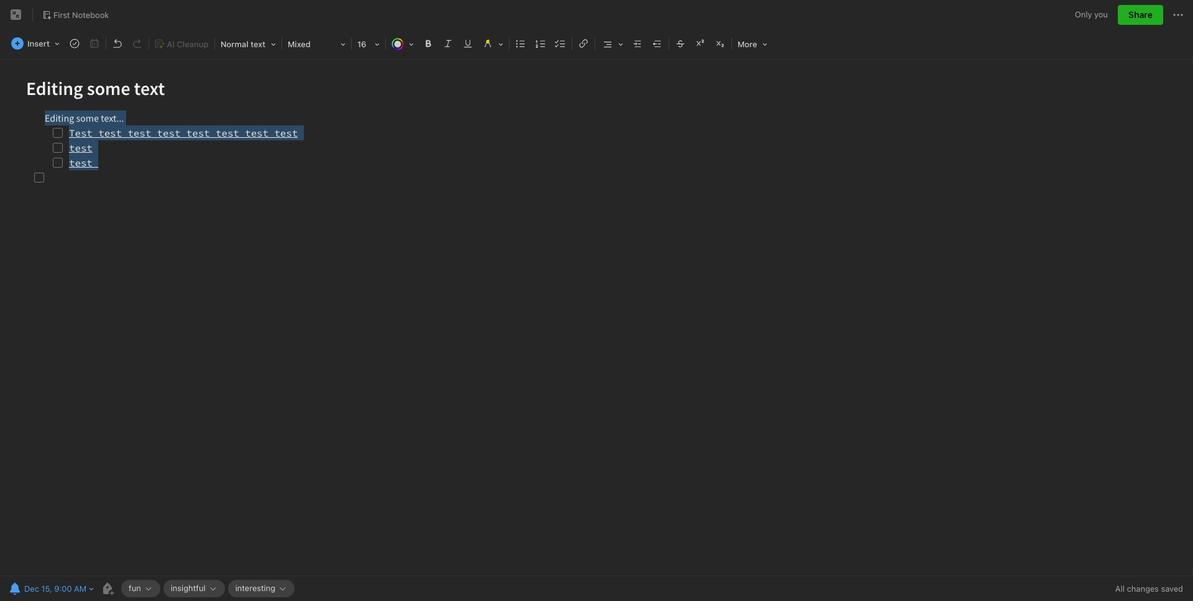Task type: vqa. For each thing, say whether or not it's contained in the screenshot.
"Highlight" field
yes



Task type: locate. For each thing, give the bounding box(es) containing it.
9:00
[[54, 584, 72, 594]]

Font color field
[[387, 35, 418, 53]]

insert link image
[[575, 35, 592, 52]]

Font family field
[[283, 35, 350, 53]]

all changes saved
[[1116, 584, 1184, 594]]

superscript image
[[692, 35, 709, 52]]

fun Tag actions field
[[141, 585, 153, 594]]

dec 15, 9:00 am
[[24, 584, 86, 594]]

insert
[[27, 39, 50, 48]]

normal text
[[221, 39, 266, 49]]

only you
[[1075, 9, 1108, 19]]

outdent image
[[649, 35, 666, 52]]

note window element
[[0, 0, 1194, 602]]

mixed
[[288, 39, 311, 49]]

more actions image
[[1171, 7, 1186, 22]]

first
[[53, 10, 70, 20]]

you
[[1095, 9, 1108, 19]]

share
[[1129, 9, 1153, 20]]

interesting
[[235, 584, 275, 594]]

insightful Tag actions field
[[206, 585, 217, 594]]

bold image
[[420, 35, 437, 52]]

normal
[[221, 39, 249, 49]]

saved
[[1161, 584, 1184, 594]]

Heading level field
[[216, 35, 280, 53]]

Font size field
[[353, 35, 384, 53]]

task image
[[66, 35, 83, 52]]

notebook
[[72, 10, 109, 20]]

am
[[74, 584, 86, 594]]

interesting Tag actions field
[[275, 585, 287, 594]]

dec
[[24, 584, 39, 594]]

text
[[251, 39, 266, 49]]



Task type: describe. For each thing, give the bounding box(es) containing it.
Note Editor text field
[[0, 60, 1194, 576]]

only
[[1075, 9, 1092, 19]]

strikethrough image
[[672, 35, 689, 52]]

fun button
[[121, 581, 160, 598]]

15,
[[41, 584, 52, 594]]

Edit reminder field
[[6, 581, 95, 598]]

indent image
[[629, 35, 646, 52]]

bulleted list image
[[512, 35, 530, 52]]

share button
[[1118, 5, 1164, 25]]

more
[[738, 39, 758, 49]]

fun
[[129, 584, 141, 594]]

first notebook button
[[38, 6, 113, 24]]

changes
[[1127, 584, 1159, 594]]

subscript image
[[712, 35, 729, 52]]

collapse note image
[[9, 7, 24, 22]]

first notebook
[[53, 10, 109, 20]]

add tag image
[[100, 582, 115, 597]]

More field
[[733, 35, 772, 53]]

insightful button
[[163, 581, 225, 598]]

checklist image
[[552, 35, 569, 52]]

interesting button
[[228, 581, 295, 598]]

all
[[1116, 584, 1125, 594]]

numbered list image
[[532, 35, 549, 52]]

Alignment field
[[597, 35, 628, 53]]

Insert field
[[8, 35, 64, 52]]

underline image
[[459, 35, 477, 52]]

More actions field
[[1171, 5, 1186, 25]]

insightful
[[171, 584, 206, 594]]

undo image
[[109, 35, 126, 52]]

Highlight field
[[478, 35, 508, 53]]

italic image
[[439, 35, 457, 52]]

16
[[357, 39, 366, 49]]

dec 15, 9:00 am button
[[6, 581, 88, 598]]



